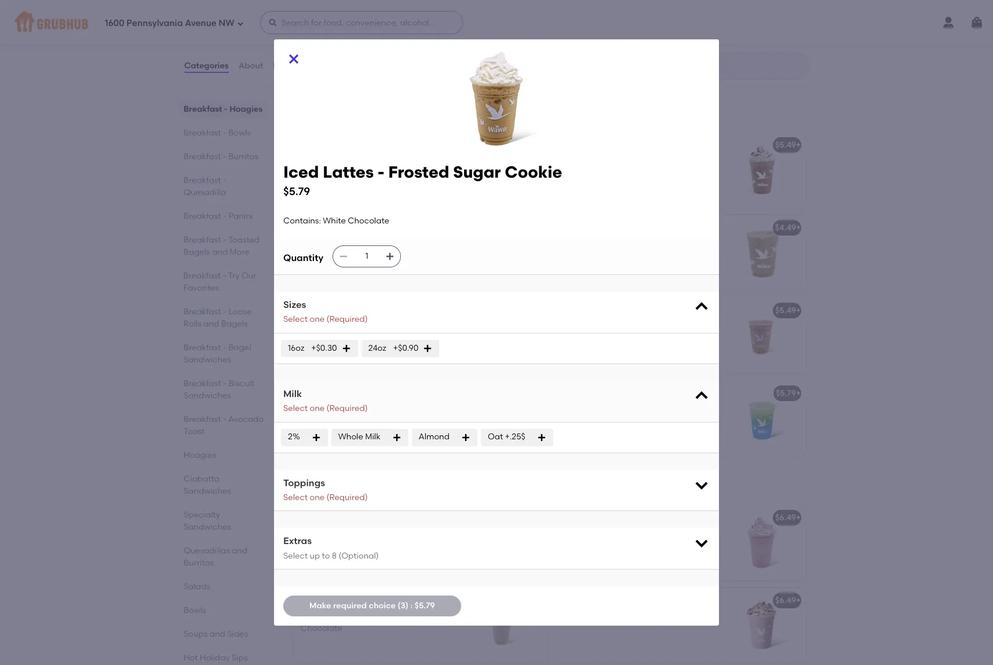 Task type: vqa. For each thing, say whether or not it's contained in the screenshot.
Breakfast inside Tab
yes



Task type: describe. For each thing, give the bounding box(es) containing it.
holiday for frozen
[[336, 480, 384, 494]]

frozen holiday sips
[[293, 480, 412, 494]]

(required) for milk
[[327, 404, 368, 414]]

quesadillas
[[184, 547, 230, 556]]

+$0.90
[[393, 343, 419, 353]]

0 vertical spatial contains: white chocolate
[[301, 156, 407, 166]]

breakfast for breakfast - avocado toast
[[184, 415, 221, 425]]

sauce for cold brews - peppermint mocha
[[384, 405, 409, 415]]

breakfast - bowls
[[184, 128, 251, 138]]

recharger
[[560, 389, 602, 398]]

5 + from the top
[[796, 513, 801, 523]]

contains: white chocolate, top with peppermint pcs, mint syrup
[[560, 530, 705, 551]]

make required choice (3) : $5.79
[[310, 602, 435, 612]]

smoothies for smoothies - peppermint cookies & cream
[[560, 596, 602, 606]]

bowls tab
[[184, 605, 265, 617]]

sides
[[227, 630, 248, 640]]

pennsylvania
[[127, 18, 183, 28]]

breakfast for breakfast - burritos
[[184, 152, 221, 162]]

white inside the contains: white chocolate, top with peppermint pcs
[[340, 32, 363, 42]]

pcs, inside contains: white chocolate, top with peppermint pcs, mint syrup
[[609, 541, 624, 551]]

frosted inside iced lattes - frosted sugar cookie $5.79
[[388, 162, 449, 182]]

breakfast - burritos tab
[[184, 151, 265, 163]]

chocolate, for pcs,
[[625, 530, 669, 539]]

hoagies tab
[[184, 450, 265, 462]]

breakfast for breakfast - quesadilla
[[184, 176, 221, 185]]

peppermint inside contains: white chocolate, top with peppermint pcs, mint syrup
[[560, 541, 607, 551]]

contains: for cold brews - peppermint bark image
[[560, 322, 598, 332]]

vanilla)
[[784, 389, 815, 398]]

specialty
[[184, 511, 220, 520]]

$6.49 for smoothies - peppermint bark image at the right
[[776, 513, 796, 523]]

hot holiday sips
[[184, 654, 248, 664]]

and left sides
[[210, 630, 225, 640]]

vanilla
[[340, 613, 367, 622]]

soups
[[184, 630, 208, 640]]

up
[[310, 552, 320, 562]]

extras
[[283, 536, 312, 547]]

breakfast for breakfast - toasted bagels and more
[[184, 235, 221, 245]]

(blue
[[718, 389, 738, 398]]

&
[[693, 596, 699, 606]]

3 sandwiches from the top
[[184, 487, 231, 497]]

burritos for quesadillas and burritos
[[184, 559, 214, 569]]

quesadilla
[[184, 188, 226, 198]]

main navigation navigation
[[0, 0, 993, 45]]

- for steamers - peppermint bark
[[341, 15, 344, 25]]

biscuit
[[229, 379, 254, 389]]

sauce for iced coffees - peppermint mocha
[[384, 322, 409, 332]]

breakfast - try our favorites
[[184, 271, 257, 293]]

with inside contains: top with peppermint pcs, white chocolate, mint syrup
[[616, 322, 634, 332]]

cold brews - peppermint mocha image
[[460, 381, 547, 456]]

white inside contains: top with peppermint pcs, white chocolate, mint syrup
[[560, 334, 583, 344]]

contains: vanilla syrup, white chocolate
[[301, 613, 418, 634]]

about
[[239, 61, 263, 71]]

$5.79 +
[[776, 389, 801, 398]]

top inside contains: white chocolate, top with peppermint pcs, mint syrup
[[670, 530, 685, 539]]

$5.49 + for iced lattes - peppermint mocha image
[[775, 140, 801, 150]]

milk inside 'milk select one (required)'
[[283, 389, 302, 400]]

sizes select one (required)
[[283, 300, 368, 325]]

breakfast - bagel sandwiches
[[184, 343, 251, 365]]

frozen
[[293, 480, 333, 494]]

chocolate, inside contains: top with peppermint pcs, white chocolate, mint syrup
[[585, 334, 629, 344]]

breakfast - hoagies
[[184, 104, 263, 114]]

cold brews - peppermint bark image
[[719, 298, 806, 374]]

contains: for steamers - peppermint bark image
[[301, 32, 338, 42]]

1 vertical spatial cookie
[[407, 596, 436, 606]]

specialty sandwiches
[[184, 511, 231, 533]]

breakfast - loose rolls and bagels
[[184, 307, 252, 329]]

contains: inside contains: chocolate sauce, mint syrup
[[560, 156, 598, 166]]

$6.49 + for smoothies - peppermint bark image at the right
[[776, 513, 801, 523]]

pcs inside the contains: white chocolate, top with peppermint pcs
[[349, 44, 363, 53]]

contains: top with peppermint pcs, white chocolate, mint syrup
[[560, 322, 700, 344]]

soups and sides tab
[[184, 629, 265, 641]]

and inside breakfast - loose rolls and bagels
[[204, 319, 219, 329]]

(required) for toppings
[[327, 493, 368, 503]]

$5.49 + for cold brews - peppermint bark image
[[775, 306, 801, 316]]

$5.49 for iced lattes - peppermint mocha image
[[775, 140, 796, 150]]

cold brews - peppermint mocha
[[301, 389, 429, 398]]

make
[[310, 602, 331, 612]]

coffees for chocolate
[[320, 306, 351, 316]]

contains: for iced coffees - peppermint bark image
[[301, 239, 338, 249]]

iced lattes - frosted sugar cookie image
[[460, 132, 547, 208]]

drinks
[[634, 389, 658, 398]]

energy
[[604, 389, 632, 398]]

+ for iced coffees - peppermint bark
[[796, 223, 801, 233]]

to
[[322, 552, 330, 562]]

winter
[[666, 389, 692, 398]]

brews
[[322, 389, 346, 398]]

1600 pennsylvania avenue nw
[[105, 18, 235, 28]]

mint inside contains: white chocolate, top with peppermint pcs, mint syrup
[[626, 541, 643, 551]]

contains: chocolate sauce, mint syrup
[[560, 156, 689, 178]]

sizes
[[283, 300, 306, 311]]

1600
[[105, 18, 124, 28]]

- for breakfast - quesadilla
[[223, 176, 227, 185]]

toasted
[[228, 235, 260, 245]]

syrup, inside contains: white chocolate, mint syrup, top with peppermint pcs
[[301, 251, 325, 261]]

hoagies inside tab
[[184, 451, 216, 461]]

syrup for contains: top with peppermint pcs, white chocolate, mint syrup
[[650, 334, 672, 344]]

top inside contains: white chocolate, mint syrup, top with peppermint pcs
[[327, 251, 341, 261]]

hot holiday sips tab
[[184, 653, 265, 665]]

bowls inside breakfast - bowls tab
[[229, 128, 251, 138]]

bagels inside "breakfast - toasted bagels and more"
[[184, 247, 210, 257]]

sandwiches inside the breakfast - bagel sandwiches
[[184, 355, 231, 365]]

about button
[[238, 45, 264, 87]]

contains: chocolate sauce for coffees
[[301, 322, 409, 332]]

breakfast - quesadilla
[[184, 176, 227, 198]]

1 + from the top
[[796, 140, 801, 150]]

breakfast - burritos
[[184, 152, 259, 162]]

specialty sandwiches tab
[[184, 509, 265, 534]]

syrup, inside the contains: vanilla syrup, white chocolate
[[369, 613, 393, 622]]

white inside contains: white chocolate, mint syrup, top with peppermint pcs
[[340, 239, 363, 249]]

select for toppings
[[283, 493, 308, 503]]

ciabatta sandwiches
[[184, 475, 231, 497]]

8
[[332, 552, 337, 562]]

breakfast for breakfast - biscuit sandwiches
[[184, 379, 221, 389]]

cream
[[701, 596, 728, 606]]

smoothies - frosted sugar cookie image
[[460, 589, 547, 664]]

mocha for cold brews - peppermint mocha
[[402, 389, 429, 398]]

salads
[[184, 582, 210, 592]]

select for sizes
[[283, 315, 308, 325]]

smoothies for smoothies - frosted sugar cookie
[[301, 596, 343, 606]]

(optional)
[[339, 552, 379, 562]]

bagels inside breakfast - loose rolls and bagels
[[221, 319, 248, 329]]

almond
[[419, 433, 450, 442]]

holiday blend coffee - holiday blend image
[[719, 8, 806, 83]]

loose
[[229, 307, 252, 317]]

breakfast for breakfast - bagel sandwiches
[[184, 343, 221, 353]]

breakfast - toasted bagels and more tab
[[184, 234, 265, 258]]

Input item quantity number field
[[354, 246, 380, 267]]

+.25$
[[505, 433, 526, 442]]

- for breakfast - loose rolls and bagels
[[223, 307, 227, 317]]

breakfast - bagel sandwiches tab
[[184, 342, 265, 366]]

svg image inside the main navigation navigation
[[268, 18, 277, 27]]

smoothies - frosted sugar cookie
[[301, 596, 436, 606]]

hot
[[184, 654, 198, 664]]

select for extras
[[283, 552, 308, 562]]

breakfast for breakfast - hoagies
[[184, 104, 222, 114]]

sips for hot holiday sips
[[232, 654, 248, 664]]

24oz
[[368, 343, 386, 353]]

peppermint inside the contains: white chocolate, top with peppermint pcs
[[301, 44, 347, 53]]

bagel
[[229, 343, 251, 353]]

- for breakfast - toasted bagels and more
[[223, 235, 227, 245]]

toppings select one (required)
[[283, 478, 368, 503]]

iced for sugar
[[283, 162, 319, 182]]

breakfast - biscuit sandwiches
[[184, 379, 254, 401]]

oat
[[488, 433, 503, 442]]

smoothies - peppermint cookies & cream
[[560, 596, 728, 606]]

select for milk
[[283, 404, 308, 414]]

breakfast - toasted bagels and more
[[184, 235, 260, 257]]

raspberry,
[[740, 389, 783, 398]]

cold
[[301, 389, 320, 398]]

iced for bark
[[301, 223, 318, 233]]

0 horizontal spatial frosted
[[350, 596, 380, 606]]

breakfast - bowls tab
[[184, 127, 265, 139]]

- for smoothies - frosted sugar cookie
[[345, 596, 348, 606]]

chocolate, for with
[[365, 239, 409, 249]]

iced coffees - peppermint bark
[[301, 223, 426, 233]]

toppings
[[283, 478, 325, 489]]

+ for iced coffees - peppermint mocha
[[796, 306, 801, 316]]

iced lattes - peppermint mocha image
[[719, 132, 806, 208]]

$4.49 +
[[775, 223, 801, 233]]

white inside contains: white chocolate, top with peppermint pcs, mint syrup
[[600, 530, 623, 539]]

reviews
[[273, 61, 305, 71]]

burritos for breakfast - burritos
[[229, 152, 259, 162]]



Task type: locate. For each thing, give the bounding box(es) containing it.
iced coffees - frosted sugar cookie image
[[719, 215, 806, 291]]

1 horizontal spatial milk
[[365, 433, 381, 442]]

1 $6.49 + from the top
[[776, 513, 801, 523]]

chocolate
[[365, 156, 407, 166], [600, 156, 642, 166], [348, 216, 389, 226], [340, 322, 382, 332], [340, 405, 382, 415], [301, 624, 342, 634]]

contains: inside contains: white chocolate, mint syrup, top with peppermint pcs
[[301, 239, 338, 249]]

mint inside contains: white chocolate, mint syrup, top with peppermint pcs
[[411, 239, 428, 249]]

milk right whole
[[365, 433, 381, 442]]

0 horizontal spatial holiday
[[200, 654, 230, 664]]

breakfast up rolls
[[184, 307, 221, 317]]

breakfast inside the breakfast - bagel sandwiches
[[184, 343, 221, 353]]

1 horizontal spatial bagels
[[221, 319, 248, 329]]

breakfast down the breakfast - bagel sandwiches
[[184, 379, 221, 389]]

1 horizontal spatial holiday
[[336, 480, 384, 494]]

2 sauce from the top
[[384, 405, 409, 415]]

contains: white chocolate
[[301, 156, 407, 166], [283, 216, 389, 226]]

select inside the extras select up to 8 (optional)
[[283, 552, 308, 562]]

$5.79
[[283, 185, 310, 198], [776, 389, 796, 398], [415, 602, 435, 612]]

recharger energy drinks - winter blues (blue raspberry, vanilla) image
[[719, 381, 806, 456]]

0 vertical spatial iced
[[283, 162, 319, 182]]

1 coffees from the top
[[320, 223, 351, 233]]

milk left brews
[[283, 389, 302, 400]]

cookie down $6.09
[[505, 162, 562, 182]]

iced up 16oz
[[301, 306, 318, 316]]

sips inside tab
[[232, 654, 248, 664]]

1 vertical spatial iced
[[301, 223, 318, 233]]

2 vertical spatial syrup
[[645, 541, 668, 551]]

contains: inside the contains: vanilla syrup, white chocolate
[[301, 613, 338, 622]]

10 breakfast from the top
[[184, 379, 221, 389]]

2 select from the top
[[283, 404, 308, 414]]

1 (required) from the top
[[327, 315, 368, 325]]

with
[[427, 32, 445, 42], [343, 251, 361, 261], [616, 322, 634, 332], [687, 530, 705, 539]]

- inside the breakfast - panini tab
[[223, 212, 227, 221]]

select inside "sizes select one (required)"
[[283, 315, 308, 325]]

1 contains: chocolate sauce from the top
[[301, 322, 409, 332]]

2 contains: chocolate sauce from the top
[[301, 405, 409, 415]]

syrup, up sizes
[[301, 251, 325, 261]]

sips for frozen holiday sips
[[387, 480, 412, 494]]

2 smoothies from the left
[[560, 596, 602, 606]]

- inside 'breakfast - avocado toast'
[[223, 415, 227, 425]]

0 vertical spatial milk
[[283, 389, 302, 400]]

top inside the contains: white chocolate, top with peppermint pcs
[[411, 32, 425, 42]]

white inside the contains: vanilla syrup, white chocolate
[[395, 613, 418, 622]]

bagels up favorites
[[184, 247, 210, 257]]

breakfast up breakfast - burritos
[[184, 128, 221, 138]]

(required) inside "sizes select one (required)"
[[327, 315, 368, 325]]

1 sauce from the top
[[384, 322, 409, 332]]

one for toppings
[[310, 493, 325, 503]]

+ for smoothies - frosted sugar cookie
[[796, 596, 801, 606]]

0 vertical spatial coffees
[[320, 223, 351, 233]]

rolls
[[184, 319, 202, 329]]

- for breakfast - bowls
[[223, 128, 227, 138]]

blues
[[694, 389, 716, 398]]

- inside breakfast - hoagies tab
[[224, 104, 228, 114]]

one inside toppings select one (required)
[[310, 493, 325, 503]]

holiday down soups and sides at the bottom left
[[200, 654, 230, 664]]

one inside 'milk select one (required)'
[[310, 404, 325, 414]]

breakfast
[[184, 104, 222, 114], [184, 128, 221, 138], [184, 152, 221, 162], [184, 176, 221, 185], [184, 212, 221, 221], [184, 235, 221, 245], [184, 271, 221, 281], [184, 307, 221, 317], [184, 343, 221, 353], [184, 379, 221, 389], [184, 415, 221, 425]]

breakfast down breakfast - panini
[[184, 235, 221, 245]]

sandwiches inside tab
[[184, 523, 231, 533]]

sandwiches up 'breakfast - biscuit sandwiches' on the left of the page
[[184, 355, 231, 365]]

2 $5.49 + from the top
[[775, 306, 801, 316]]

smoothies - peppermint cookies & cream image
[[719, 589, 806, 664]]

quantity
[[283, 253, 324, 264]]

1 vertical spatial syrup,
[[369, 613, 393, 622]]

one inside "sizes select one (required)"
[[310, 315, 325, 325]]

2 vertical spatial iced
[[301, 306, 318, 316]]

4 sandwiches from the top
[[184, 523, 231, 533]]

breakfast inside breakfast - quesadilla
[[184, 176, 221, 185]]

$6.49 + for smoothies - peppermint cookies & cream image on the right of the page
[[776, 596, 801, 606]]

- inside iced lattes - frosted sugar cookie $5.79
[[378, 162, 385, 182]]

categories button
[[184, 45, 229, 87]]

(3)
[[398, 602, 409, 612]]

bowls up soups
[[184, 606, 206, 616]]

chocolate inside the contains: vanilla syrup, white chocolate
[[301, 624, 342, 634]]

sauce down cold brews - peppermint mocha
[[384, 405, 409, 415]]

and right rolls
[[204, 319, 219, 329]]

iced coffees - peppermint mocha
[[301, 306, 435, 316]]

1 horizontal spatial syrup,
[[369, 613, 393, 622]]

select inside 'milk select one (required)'
[[283, 404, 308, 414]]

- for breakfast - bagel sandwiches
[[223, 343, 227, 353]]

favorites
[[184, 283, 219, 293]]

sandwiches inside 'breakfast - biscuit sandwiches'
[[184, 391, 231, 401]]

holiday inside tab
[[200, 654, 230, 664]]

coffees up contains: white chocolate, mint syrup, top with peppermint pcs
[[320, 223, 351, 233]]

breakfast - try our favorites tab
[[184, 270, 265, 294]]

holiday right frozen at the left bottom
[[336, 480, 384, 494]]

2 + from the top
[[796, 223, 801, 233]]

2 breakfast from the top
[[184, 128, 221, 138]]

contains: inside contains: white chocolate, top with peppermint pcs, mint syrup
[[560, 530, 598, 539]]

sandwiches down ciabatta at the bottom of page
[[184, 487, 231, 497]]

1 horizontal spatial burritos
[[229, 152, 259, 162]]

more
[[230, 247, 250, 257]]

4 breakfast from the top
[[184, 176, 221, 185]]

:
[[411, 602, 413, 612]]

0 vertical spatial sauce
[[384, 322, 409, 332]]

chocolate, for pcs
[[365, 32, 409, 42]]

quesadillas and burritos tab
[[184, 545, 265, 570]]

- for breakfast - hoagies
[[224, 104, 228, 114]]

breakfast inside 'breakfast - biscuit sandwiches'
[[184, 379, 221, 389]]

avocado
[[229, 415, 264, 425]]

1 vertical spatial holiday
[[200, 654, 230, 664]]

1 vertical spatial milk
[[365, 433, 381, 442]]

bowls
[[229, 128, 251, 138], [184, 606, 206, 616]]

whole milk
[[338, 433, 381, 442]]

2%
[[288, 433, 300, 442]]

0 horizontal spatial milk
[[283, 389, 302, 400]]

1 vertical spatial one
[[310, 404, 325, 414]]

sugar inside iced lattes - frosted sugar cookie $5.79
[[453, 162, 501, 182]]

syrup inside contains: white chocolate, top with peppermint pcs, mint syrup
[[645, 541, 668, 551]]

breakfast inside breakfast - loose rolls and bagels
[[184, 307, 221, 317]]

0 horizontal spatial bagels
[[184, 247, 210, 257]]

- inside breakfast - quesadilla
[[223, 176, 227, 185]]

holiday
[[336, 480, 384, 494], [200, 654, 230, 664]]

pcs right input item quantity number field
[[412, 251, 425, 261]]

2 coffees from the top
[[320, 306, 351, 316]]

svg image
[[268, 18, 277, 27], [339, 252, 348, 261], [386, 252, 395, 261], [694, 299, 710, 315], [342, 344, 351, 353], [694, 388, 710, 404], [312, 433, 321, 443], [392, 433, 401, 443], [461, 433, 471, 443], [694, 536, 710, 552]]

hoagies up ciabatta at the bottom of page
[[184, 451, 216, 461]]

burritos down quesadillas
[[184, 559, 214, 569]]

with inside contains: white chocolate, top with peppermint pcs, mint syrup
[[687, 530, 705, 539]]

0 horizontal spatial sugar
[[382, 596, 406, 606]]

pcs inside contains: white chocolate, mint syrup, top with peppermint pcs
[[412, 251, 425, 261]]

breakfast - panini
[[184, 212, 253, 221]]

+
[[796, 140, 801, 150], [796, 223, 801, 233], [796, 306, 801, 316], [796, 389, 801, 398], [796, 513, 801, 523], [796, 596, 801, 606]]

breakfast inside "breakfast - toasted bagels and more"
[[184, 235, 221, 245]]

1 $6.49 from the top
[[776, 513, 796, 523]]

one for milk
[[310, 404, 325, 414]]

and left the more
[[212, 247, 228, 257]]

breakfast for breakfast - bowls
[[184, 128, 221, 138]]

1 vertical spatial $5.49
[[775, 306, 796, 316]]

0 horizontal spatial burritos
[[184, 559, 214, 569]]

0 vertical spatial syrup
[[560, 168, 583, 178]]

1 horizontal spatial smoothies
[[560, 596, 602, 606]]

categories
[[184, 61, 229, 71]]

(required) up +$0.30
[[327, 315, 368, 325]]

0 vertical spatial syrup,
[[301, 251, 325, 261]]

0 vertical spatial sugar
[[453, 162, 501, 182]]

syrup for contains: white chocolate, top with peppermint pcs, mint syrup
[[645, 541, 668, 551]]

breakfast up favorites
[[184, 271, 221, 281]]

pcs, inside contains: top with peppermint pcs, white chocolate, mint syrup
[[685, 322, 700, 332]]

hoagies up breakfast - bowls tab
[[230, 104, 263, 114]]

smoothies
[[301, 596, 343, 606], [560, 596, 602, 606]]

1 horizontal spatial $5.79
[[415, 602, 435, 612]]

panini
[[229, 212, 253, 221]]

- inside breakfast - bowls tab
[[223, 128, 227, 138]]

1 vertical spatial sips
[[232, 654, 248, 664]]

choice
[[369, 602, 396, 612]]

iced for mocha
[[301, 306, 318, 316]]

0 vertical spatial frosted
[[388, 162, 449, 182]]

cookie inside iced lattes - frosted sugar cookie $5.79
[[505, 162, 562, 182]]

breakfast up the toast
[[184, 415, 221, 425]]

one for sizes
[[310, 315, 325, 325]]

ciabatta
[[184, 475, 220, 485]]

mocha up '+$0.90'
[[407, 306, 435, 316]]

1 horizontal spatial pcs
[[412, 251, 425, 261]]

bowls down breakfast - hoagies tab at the top of page
[[229, 128, 251, 138]]

breakfast for breakfast - loose rolls and bagels
[[184, 307, 221, 317]]

mint inside contains: top with peppermint pcs, white chocolate, mint syrup
[[631, 334, 648, 344]]

required
[[333, 602, 367, 612]]

1 horizontal spatial hoagies
[[230, 104, 263, 114]]

cookie right choice
[[407, 596, 436, 606]]

breakfast - hoagies tab
[[184, 103, 265, 115]]

breakfast for breakfast - try our favorites
[[184, 271, 221, 281]]

contains: chocolate sauce for brews
[[301, 405, 409, 415]]

oat +.25$
[[488, 433, 526, 442]]

contains: chocolate sauce down cold brews - peppermint mocha
[[301, 405, 409, 415]]

3 breakfast from the top
[[184, 152, 221, 162]]

mocha for iced coffees - peppermint mocha
[[407, 306, 435, 316]]

8 breakfast from the top
[[184, 307, 221, 317]]

1 vertical spatial (required)
[[327, 404, 368, 414]]

2 $6.49 + from the top
[[776, 596, 801, 606]]

$5.49
[[775, 140, 796, 150], [775, 306, 796, 316]]

1 vertical spatial $5.49 +
[[775, 306, 801, 316]]

+$0.30
[[311, 343, 337, 353]]

0 vertical spatial pcs,
[[685, 322, 700, 332]]

0 vertical spatial bowls
[[229, 128, 251, 138]]

breakfast down breakfast - bowls
[[184, 152, 221, 162]]

0 vertical spatial $6.49
[[776, 513, 796, 523]]

milkshakes - peppermint cookies & cream image
[[460, 506, 547, 581]]

0 vertical spatial pcs
[[349, 44, 363, 53]]

1 select from the top
[[283, 315, 308, 325]]

with inside the contains: white chocolate, top with peppermint pcs
[[427, 32, 445, 42]]

and inside "quesadillas and burritos"
[[232, 547, 247, 556]]

top inside contains: top with peppermint pcs, white chocolate, mint syrup
[[600, 322, 614, 332]]

1 vertical spatial sauce
[[384, 405, 409, 415]]

2 vertical spatial (required)
[[327, 493, 368, 503]]

our
[[242, 271, 257, 281]]

syrup, down choice
[[369, 613, 393, 622]]

- for breakfast - panini
[[223, 212, 227, 221]]

7 breakfast from the top
[[184, 271, 221, 281]]

1 vertical spatial sugar
[[382, 596, 406, 606]]

1 horizontal spatial bowls
[[229, 128, 251, 138]]

contains: white chocolate, top with peppermint pcs
[[301, 32, 445, 53]]

- for breakfast - try our favorites
[[223, 271, 227, 281]]

0 vertical spatial sips
[[387, 480, 412, 494]]

mint
[[672, 156, 689, 166], [411, 239, 428, 249], [631, 334, 648, 344], [626, 541, 643, 551]]

iced
[[283, 162, 319, 182], [301, 223, 318, 233], [301, 306, 318, 316]]

0 horizontal spatial $5.79
[[283, 185, 310, 198]]

and
[[212, 247, 228, 257], [204, 319, 219, 329], [232, 547, 247, 556], [210, 630, 225, 640]]

2 one from the top
[[310, 404, 325, 414]]

breakfast - avocado toast tab
[[184, 414, 265, 438]]

syrup inside contains: chocolate sauce, mint syrup
[[560, 168, 583, 178]]

2 $5.49 from the top
[[775, 306, 796, 316]]

0 vertical spatial (required)
[[327, 315, 368, 325]]

try
[[228, 271, 240, 281]]

$5.79 inside iced lattes - frosted sugar cookie $5.79
[[283, 185, 310, 198]]

- inside "breakfast - toasted bagels and more"
[[223, 235, 227, 245]]

recharger energy drinks - winter blues (blue raspberry, vanilla)
[[560, 389, 815, 398]]

reviews button
[[272, 45, 306, 87]]

(required)
[[327, 315, 368, 325], [327, 404, 368, 414], [327, 493, 368, 503]]

0 vertical spatial mocha
[[407, 306, 435, 316]]

select down toppings
[[283, 493, 308, 503]]

syrup
[[560, 168, 583, 178], [650, 334, 672, 344], [645, 541, 668, 551]]

breakfast - avocado toast
[[184, 415, 264, 437]]

1 breakfast from the top
[[184, 104, 222, 114]]

sips
[[387, 480, 412, 494], [232, 654, 248, 664]]

breakfast inside 'breakfast - avocado toast'
[[184, 415, 221, 425]]

select inside toppings select one (required)
[[283, 493, 308, 503]]

cookies
[[658, 596, 691, 606]]

burritos down breakfast - bowls tab
[[229, 152, 259, 162]]

top
[[411, 32, 425, 42], [327, 251, 341, 261], [600, 322, 614, 332], [670, 530, 685, 539]]

chocolate inside contains: chocolate sauce, mint syrup
[[600, 156, 642, 166]]

iced coffees - peppermint bark image
[[460, 215, 547, 291]]

bowls inside bowls tab
[[184, 606, 206, 616]]

smoothies - peppermint bark image
[[719, 506, 806, 581]]

iced inside iced lattes - frosted sugar cookie $5.79
[[283, 162, 319, 182]]

0 horizontal spatial pcs,
[[609, 541, 624, 551]]

0 vertical spatial $5.49
[[775, 140, 796, 150]]

breakfast - quesadilla tab
[[184, 174, 265, 199]]

bagels down loose
[[221, 319, 248, 329]]

1 vertical spatial contains: chocolate sauce
[[301, 405, 409, 415]]

salads tab
[[184, 581, 265, 593]]

(required) inside 'milk select one (required)'
[[327, 404, 368, 414]]

burritos inside tab
[[229, 152, 259, 162]]

contains: inside contains: top with peppermint pcs, white chocolate, mint syrup
[[560, 322, 598, 332]]

steamers - peppermint bark image
[[460, 8, 547, 83]]

0 vertical spatial cookie
[[505, 162, 562, 182]]

1 smoothies from the left
[[301, 596, 343, 606]]

contains: for smoothies - frosted sugar cookie image
[[301, 613, 338, 622]]

1 vertical spatial $6.49
[[776, 596, 796, 606]]

0 vertical spatial bagels
[[184, 247, 210, 257]]

4 select from the top
[[283, 552, 308, 562]]

1 vertical spatial $6.49 +
[[776, 596, 801, 606]]

svg image
[[970, 16, 984, 30], [237, 20, 244, 27], [287, 52, 301, 66], [423, 344, 433, 353], [537, 433, 546, 443], [694, 477, 710, 494]]

iced coffees - peppermint mocha image
[[460, 298, 547, 374]]

1 one from the top
[[310, 315, 325, 325]]

iced lattes - frosted sugar cookie $5.79
[[283, 162, 562, 198]]

1 vertical spatial bark
[[407, 223, 426, 233]]

1 $5.49 + from the top
[[775, 140, 801, 150]]

breakfast up breakfast - bowls
[[184, 104, 222, 114]]

holiday for hot
[[200, 654, 230, 664]]

contains: inside the contains: white chocolate, top with peppermint pcs
[[301, 32, 338, 42]]

breakfast down rolls
[[184, 343, 221, 353]]

1 vertical spatial coffees
[[320, 306, 351, 316]]

4 + from the top
[[796, 389, 801, 398]]

0 vertical spatial one
[[310, 315, 325, 325]]

mocha
[[407, 306, 435, 316], [402, 389, 429, 398]]

sandwiches
[[184, 355, 231, 365], [184, 391, 231, 401], [184, 487, 231, 497], [184, 523, 231, 533]]

one down cold
[[310, 404, 325, 414]]

0 vertical spatial $5.79
[[283, 185, 310, 198]]

9 breakfast from the top
[[184, 343, 221, 353]]

0 vertical spatial $5.49 +
[[775, 140, 801, 150]]

mint up smoothies - peppermint cookies & cream
[[626, 541, 643, 551]]

breakfast down 'quesadilla'
[[184, 212, 221, 221]]

2 vertical spatial $5.79
[[415, 602, 435, 612]]

white
[[340, 32, 363, 42], [340, 156, 363, 166], [323, 216, 346, 226], [340, 239, 363, 249], [560, 334, 583, 344], [600, 530, 623, 539], [395, 613, 418, 622]]

- inside breakfast - burritos tab
[[223, 152, 227, 162]]

bark up the contains: white chocolate, top with peppermint pcs
[[395, 15, 413, 25]]

sugar
[[453, 162, 501, 182], [382, 596, 406, 606]]

bark down iced lattes - frosted sugar cookie $5.79
[[407, 223, 426, 233]]

0 horizontal spatial pcs
[[349, 44, 363, 53]]

coffees
[[320, 223, 351, 233], [320, 306, 351, 316]]

cookie
[[505, 162, 562, 182], [407, 596, 436, 606]]

pcs down steamers - peppermint bark
[[349, 44, 363, 53]]

bagels
[[184, 247, 210, 257], [221, 319, 248, 329]]

0 vertical spatial bark
[[395, 15, 413, 25]]

peppermint inside contains: top with peppermint pcs, white chocolate, mint syrup
[[636, 322, 683, 332]]

breakfast - panini tab
[[184, 210, 265, 223]]

2 $6.49 from the top
[[776, 596, 796, 606]]

2 vertical spatial one
[[310, 493, 325, 503]]

one up +$0.30
[[310, 315, 325, 325]]

syrup inside contains: top with peppermint pcs, white chocolate, mint syrup
[[650, 334, 672, 344]]

2 (required) from the top
[[327, 404, 368, 414]]

1 horizontal spatial pcs,
[[685, 322, 700, 332]]

sauce,
[[644, 156, 670, 166]]

1 horizontal spatial cookie
[[505, 162, 562, 182]]

1 $5.49 from the top
[[775, 140, 796, 150]]

0 vertical spatial burritos
[[229, 152, 259, 162]]

- inside breakfast - loose rolls and bagels
[[223, 307, 227, 317]]

3 (required) from the top
[[327, 493, 368, 503]]

breakfast for breakfast - panini
[[184, 212, 221, 221]]

peppermint inside contains: white chocolate, mint syrup, top with peppermint pcs
[[363, 251, 410, 261]]

- inside the breakfast - bagel sandwiches
[[223, 343, 227, 353]]

1 vertical spatial frosted
[[350, 596, 380, 606]]

soups and sides
[[184, 630, 248, 640]]

mint right input item quantity number field
[[411, 239, 428, 249]]

contains: for iced coffees - peppermint mocha image
[[301, 322, 338, 332]]

- inside 'breakfast - biscuit sandwiches'
[[223, 379, 227, 389]]

+ for cold brews - peppermint mocha
[[796, 389, 801, 398]]

chocolate, inside contains: white chocolate, mint syrup, top with peppermint pcs
[[365, 239, 409, 249]]

sauce up '+$0.90'
[[384, 322, 409, 332]]

1 vertical spatial $5.79
[[776, 389, 796, 398]]

6 + from the top
[[796, 596, 801, 606]]

- for breakfast - biscuit sandwiches
[[223, 379, 227, 389]]

- for breakfast - burritos
[[223, 152, 227, 162]]

one down toppings
[[310, 493, 325, 503]]

breakfast - biscuit sandwiches tab
[[184, 378, 265, 402]]

(required) down brews
[[327, 404, 368, 414]]

0 vertical spatial $6.49 +
[[776, 513, 801, 523]]

contains: chocolate sauce down iced coffees - peppermint mocha
[[301, 322, 409, 332]]

ciabatta sandwiches tab
[[184, 474, 265, 498]]

2 horizontal spatial $5.79
[[776, 389, 796, 398]]

1 vertical spatial burritos
[[184, 559, 214, 569]]

0 vertical spatial holiday
[[336, 480, 384, 494]]

1 vertical spatial pcs,
[[609, 541, 624, 551]]

coffees up +$0.30
[[320, 306, 351, 316]]

chocolate, inside the contains: white chocolate, top with peppermint pcs
[[365, 32, 409, 42]]

chocolate, inside contains: white chocolate, top with peppermint pcs, mint syrup
[[625, 530, 669, 539]]

hoagies inside tab
[[230, 104, 263, 114]]

sandwiches up 'breakfast - avocado toast'
[[184, 391, 231, 401]]

select down sizes
[[283, 315, 308, 325]]

- for smoothies - peppermint cookies & cream
[[604, 596, 608, 606]]

contains: chocolate sauce
[[301, 322, 409, 332], [301, 405, 409, 415]]

sandwiches down specialty
[[184, 523, 231, 533]]

1 vertical spatial bagels
[[221, 319, 248, 329]]

mint inside contains: chocolate sauce, mint syrup
[[672, 156, 689, 166]]

contains: for smoothies - peppermint bark image at the right
[[560, 530, 598, 539]]

- for breakfast - avocado toast
[[223, 415, 227, 425]]

and right quesadillas
[[232, 547, 247, 556]]

(required) for sizes
[[327, 315, 368, 325]]

mint up drinks
[[631, 334, 648, 344]]

1 horizontal spatial sugar
[[453, 162, 501, 182]]

with inside contains: white chocolate, mint syrup, top with peppermint pcs
[[343, 251, 361, 261]]

3 + from the top
[[796, 306, 801, 316]]

0 horizontal spatial cookie
[[407, 596, 436, 606]]

16oz
[[288, 343, 304, 353]]

milk select one (required)
[[283, 389, 368, 414]]

1 vertical spatial hoagies
[[184, 451, 216, 461]]

lattes
[[323, 162, 374, 182]]

- inside breakfast - try our favorites
[[223, 271, 227, 281]]

$5.49 +
[[775, 140, 801, 150], [775, 306, 801, 316]]

breakfast - loose rolls and bagels tab
[[184, 306, 265, 330]]

iced left lattes
[[283, 162, 319, 182]]

(required) up the extras select up to 8 (optional)
[[327, 493, 368, 503]]

steamers - peppermint bark
[[301, 15, 413, 25]]

breakfast up 'quesadilla'
[[184, 176, 221, 185]]

0 horizontal spatial syrup,
[[301, 251, 325, 261]]

$6.49 for smoothies - peppermint cookies & cream image on the right of the page
[[776, 596, 796, 606]]

3 one from the top
[[310, 493, 325, 503]]

-
[[341, 15, 344, 25], [224, 104, 228, 114], [223, 128, 227, 138], [223, 152, 227, 162], [378, 162, 385, 182], [223, 176, 227, 185], [223, 212, 227, 221], [353, 223, 357, 233], [223, 235, 227, 245], [223, 271, 227, 281], [353, 306, 357, 316], [223, 307, 227, 317], [223, 343, 227, 353], [223, 379, 227, 389], [348, 389, 351, 398], [660, 389, 664, 398], [223, 415, 227, 425], [345, 596, 348, 606], [604, 596, 608, 606]]

11 breakfast from the top
[[184, 415, 221, 425]]

select down cold
[[283, 404, 308, 414]]

1 horizontal spatial sips
[[387, 480, 412, 494]]

0 vertical spatial hoagies
[[230, 104, 263, 114]]

burritos inside "quesadillas and burritos"
[[184, 559, 214, 569]]

1 vertical spatial pcs
[[412, 251, 425, 261]]

mint right sauce,
[[672, 156, 689, 166]]

6 breakfast from the top
[[184, 235, 221, 245]]

iced up quantity
[[301, 223, 318, 233]]

pcs
[[349, 44, 363, 53], [412, 251, 425, 261]]

1 vertical spatial bowls
[[184, 606, 206, 616]]

$4.49
[[775, 223, 796, 233]]

coffees for white
[[320, 223, 351, 233]]

0 horizontal spatial bowls
[[184, 606, 206, 616]]

2 sandwiches from the top
[[184, 391, 231, 401]]

breakfast inside breakfast - try our favorites
[[184, 271, 221, 281]]

$6.49 +
[[776, 513, 801, 523], [776, 596, 801, 606]]

burritos
[[229, 152, 259, 162], [184, 559, 214, 569]]

5 breakfast from the top
[[184, 212, 221, 221]]

$6.09
[[515, 140, 537, 150]]

0 vertical spatial contains: chocolate sauce
[[301, 322, 409, 332]]

1 vertical spatial syrup
[[650, 334, 672, 344]]

1 horizontal spatial frosted
[[388, 162, 449, 182]]

select down extras
[[283, 552, 308, 562]]

chocolate,
[[365, 32, 409, 42], [365, 239, 409, 249], [585, 334, 629, 344], [625, 530, 669, 539]]

(required) inside toppings select one (required)
[[327, 493, 368, 503]]

1 vertical spatial contains: white chocolate
[[283, 216, 389, 226]]

avenue
[[185, 18, 217, 28]]

and inside "breakfast - toasted bagels and more"
[[212, 247, 228, 257]]

0 horizontal spatial hoagies
[[184, 451, 216, 461]]

0 horizontal spatial sips
[[232, 654, 248, 664]]

whole
[[338, 433, 363, 442]]

0 horizontal spatial smoothies
[[301, 596, 343, 606]]

mocha down '+$0.90'
[[402, 389, 429, 398]]

$5.49 for cold brews - peppermint bark image
[[775, 306, 796, 316]]

1 vertical spatial mocha
[[402, 389, 429, 398]]

1 sandwiches from the top
[[184, 355, 231, 365]]

contains: for cold brews - peppermint mocha image
[[301, 405, 338, 415]]

3 select from the top
[[283, 493, 308, 503]]



